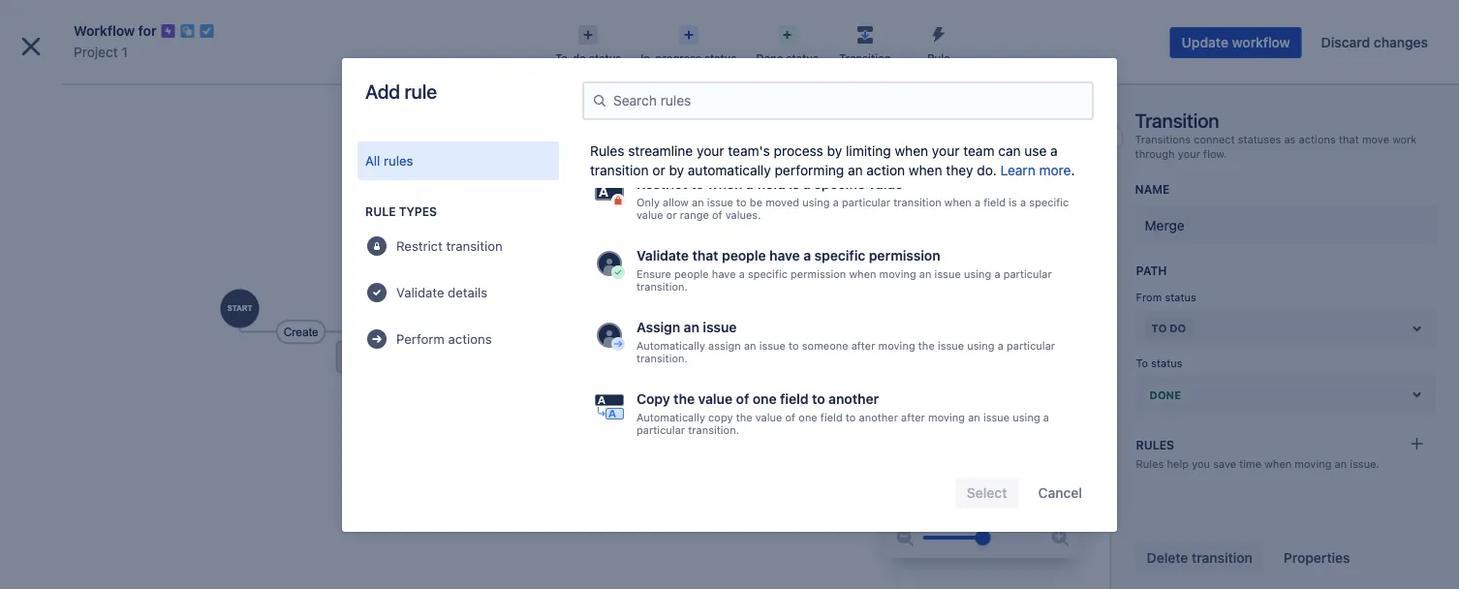 Task type: describe. For each thing, give the bounding box(es) containing it.
a inside the copy the value of one field to another automatically copy the value of one field to another after moving an issue using a particular transition.
[[1043, 411, 1049, 423]]

allow
[[663, 196, 689, 208]]

of inside restrict to when a field is a specific value only allow an issue to be moved using a particular transition when a field is a specific value or range of values.
[[712, 208, 722, 221]]

a inside assign an issue automatically assign an issue to someone after moving the issue using a particular transition.
[[998, 339, 1004, 352]]

to-do status
[[555, 52, 621, 64]]

value right copy
[[756, 411, 782, 423]]

as
[[1284, 133, 1296, 145]]

an inside 'validate that people have a specific permission ensure people have a specific permission when moving an issue using a particular transition.'
[[919, 267, 932, 280]]

done status
[[756, 52, 819, 64]]

progress
[[656, 52, 702, 64]]

value left the range
[[637, 208, 663, 221]]

filter rules group
[[358, 141, 559, 366]]

an inside dialog
[[1335, 457, 1347, 470]]

all
[[365, 153, 380, 169]]

action
[[867, 162, 905, 178]]

open image for from status 'element'
[[1406, 317, 1429, 340]]

issue inside restrict to when a field is a specific value only allow an issue to be moved using a particular transition when a field is a specific value or range of values.
[[707, 196, 733, 208]]

2 horizontal spatial of
[[785, 411, 796, 423]]

to up the range
[[691, 176, 704, 192]]

status right progress
[[705, 52, 737, 64]]

particular inside the copy the value of one field to another automatically copy the value of one field to another after moving an issue using a particular transition.
[[637, 423, 685, 436]]

to status
[[1136, 357, 1183, 369]]

transition inside restrict to when a field is a specific value only allow an issue to be moved using a particular transition when a field is a specific value or range of values.
[[894, 196, 942, 208]]

values.
[[725, 208, 761, 221]]

close workflow editor image
[[16, 31, 47, 62]]

transition. inside 'validate that people have a specific permission ensure people have a specific permission when moving an issue using a particular transition.'
[[637, 280, 688, 293]]

copy
[[637, 391, 670, 407]]

learn
[[1001, 162, 1036, 178]]

specific down more
[[1029, 196, 1069, 208]]

1 vertical spatial permission
[[791, 267, 846, 280]]

transition for transition
[[839, 52, 891, 64]]

rules streamline your team's process by limiting when your team can use a transition or by automatically performing an action when they do.
[[590, 143, 1058, 178]]

done status button
[[747, 19, 828, 66]]

project 1
[[74, 44, 128, 60]]

actions inside button
[[448, 331, 492, 347]]

transition for transition transitions connect statuses as actions that move work through your flow.
[[1135, 109, 1219, 131]]

when up values.
[[708, 176, 743, 192]]

moving inside transition dialog
[[1295, 457, 1332, 470]]

when up action
[[895, 143, 928, 159]]

1 horizontal spatial have
[[770, 248, 800, 264]]

flow.
[[1204, 148, 1227, 161]]

transitions
[[1135, 133, 1191, 145]]

to-do status button
[[546, 19, 631, 66]]

move
[[1362, 133, 1390, 145]]

validate details
[[396, 285, 487, 300]]

rule button
[[902, 19, 976, 66]]

perform
[[396, 331, 445, 347]]

open image for to status element
[[1406, 383, 1429, 406]]

automatically inside assign an issue automatically assign an issue to someone after moving the issue using a particular transition.
[[637, 339, 705, 352]]

rule types
[[365, 204, 437, 218]]

rule
[[405, 79, 437, 102]]

perform actions button
[[358, 320, 559, 359]]

performing
[[775, 162, 844, 178]]

name
[[1135, 183, 1170, 196]]

1 vertical spatial one
[[799, 411, 818, 423]]

path
[[1136, 264, 1167, 278]]

process
[[774, 143, 824, 159]]

time
[[1240, 457, 1262, 470]]

1 vertical spatial of
[[736, 391, 749, 407]]

to left be
[[737, 196, 747, 208]]

range
[[680, 208, 709, 221]]

1 horizontal spatial the
[[736, 411, 753, 423]]

when down they
[[945, 196, 972, 208]]

status for done status
[[786, 52, 819, 64]]

through
[[1135, 148, 1175, 161]]

an inside the rules streamline your team's process by limiting when your team can use a transition or by automatically performing an action when they do.
[[848, 162, 863, 178]]

someone
[[802, 339, 848, 352]]

actions inside transition transitions connect statuses as actions that move work through your flow.
[[1299, 133, 1336, 145]]

in-progress status button
[[631, 19, 747, 66]]

done for done
[[1150, 388, 1181, 401]]

done for done status
[[756, 52, 783, 64]]

or inside the rules streamline your team's process by limiting when your team can use a transition or by automatically performing an action when they do.
[[653, 162, 665, 178]]

limiting
[[846, 143, 891, 159]]

moving inside the copy the value of one field to another automatically copy the value of one field to another after moving an issue using a particular transition.
[[928, 411, 965, 423]]

1 group from the top
[[8, 187, 225, 437]]

after inside the copy the value of one field to another automatically copy the value of one field to another after moving an issue using a particular transition.
[[901, 411, 925, 423]]

0 vertical spatial permission
[[869, 248, 941, 264]]

team
[[963, 143, 995, 159]]

discard
[[1321, 34, 1370, 50]]

perform actions
[[396, 331, 492, 347]]

in-
[[641, 52, 656, 64]]

restrict transition button
[[358, 227, 559, 265]]

issue.
[[1350, 457, 1380, 470]]

learn more link
[[1001, 162, 1071, 178]]

properties
[[1284, 550, 1350, 566]]

moving inside assign an issue automatically assign an issue to someone after moving the issue using a particular transition.
[[878, 339, 915, 352]]

restrict for to
[[637, 176, 688, 192]]

project
[[74, 44, 118, 60]]

do
[[1170, 322, 1186, 335]]

to-
[[555, 52, 573, 64]]

copy the value of one field to another automatically copy the value of one field to another after moving an issue using a particular transition.
[[637, 391, 1049, 436]]

rules
[[384, 153, 413, 169]]

learn more .
[[1001, 162, 1075, 178]]

after inside assign an issue automatically assign an issue to someone after moving the issue using a particular transition.
[[851, 339, 875, 352]]

select a rule element
[[582, 34, 1094, 519]]

0 horizontal spatial your
[[697, 143, 724, 159]]

merge
[[1145, 217, 1185, 233]]

1 horizontal spatial your
[[932, 143, 960, 159]]

using inside the copy the value of one field to another automatically copy the value of one field to another after moving an issue using a particular transition.
[[1013, 411, 1040, 423]]

they
[[946, 162, 973, 178]]

your inside transition transitions connect statuses as actions that move work through your flow.
[[1178, 148, 1201, 161]]

the inside assign an issue automatically assign an issue to someone after moving the issue using a particular transition.
[[918, 339, 935, 352]]

transition inside dialog
[[1192, 550, 1253, 566]]

1
[[122, 44, 128, 60]]

statuses
[[1238, 133, 1281, 145]]

only
[[637, 196, 660, 208]]

assign an issue automatically assign an issue to someone after moving the issue using a particular transition.
[[637, 319, 1055, 364]]

save
[[1213, 457, 1237, 470]]

details
[[448, 285, 487, 300]]

use
[[1025, 143, 1047, 159]]

specific down restrict to when a field is a specific value only allow an issue to be moved using a particular transition when a field is a specific value or range of values.
[[815, 248, 866, 264]]

to status element
[[1136, 375, 1437, 414]]

you
[[1192, 457, 1210, 470]]

update
[[1182, 34, 1229, 50]]

do.
[[977, 162, 997, 178]]

rules help you save time when moving an issue.
[[1136, 457, 1380, 470]]

be
[[750, 196, 763, 208]]

help
[[1167, 457, 1189, 470]]

properties button
[[1272, 543, 1362, 574]]

automatically
[[688, 162, 771, 178]]

add rule dialog
[[342, 34, 1117, 532]]

cancel
[[1038, 485, 1082, 501]]

status for from status
[[1165, 291, 1196, 304]]

more
[[1039, 162, 1071, 178]]

types
[[399, 204, 437, 218]]



Task type: locate. For each thing, give the bounding box(es) containing it.
Search rules text field
[[608, 83, 1084, 118]]

issue inside 'validate that people have a specific permission ensure people have a specific permission when moving an issue using a particular transition.'
[[935, 267, 961, 280]]

transition up details
[[446, 238, 503, 254]]

your
[[697, 143, 724, 159], [932, 143, 960, 159], [1178, 148, 1201, 161]]

rules up help
[[1136, 438, 1175, 451]]

restrict for transition
[[396, 238, 443, 254]]

0 horizontal spatial by
[[669, 162, 684, 178]]

or
[[653, 162, 665, 178], [666, 208, 677, 221]]

transition inside transition popup button
[[839, 52, 891, 64]]

jira software image
[[50, 15, 180, 38], [50, 15, 180, 38]]

using inside assign an issue automatically assign an issue to someone after moving the issue using a particular transition.
[[967, 339, 995, 352]]

of right the range
[[712, 208, 722, 221]]

1 vertical spatial or
[[666, 208, 677, 221]]

status for to status
[[1151, 357, 1183, 369]]

0 vertical spatial automatically
[[637, 339, 705, 352]]

delete
[[1147, 550, 1188, 566]]

1 vertical spatial to
[[1136, 357, 1148, 369]]

add
[[365, 79, 400, 102]]

primary element
[[12, 0, 1091, 54]]

transition
[[590, 162, 649, 178], [894, 196, 942, 208], [446, 238, 503, 254], [1192, 550, 1253, 566]]

2 horizontal spatial your
[[1178, 148, 1201, 161]]

discard changes button
[[1310, 27, 1440, 58]]

transition
[[839, 52, 891, 64], [1135, 109, 1219, 131]]

1 horizontal spatial permission
[[869, 248, 941, 264]]

0 vertical spatial is
[[789, 176, 800, 192]]

assign
[[708, 339, 741, 352]]

1 horizontal spatial transition
[[1135, 109, 1219, 131]]

to inside from status 'element'
[[1152, 322, 1167, 335]]

0 vertical spatial people
[[722, 248, 766, 264]]

0 horizontal spatial one
[[753, 391, 777, 407]]

by
[[827, 143, 842, 159], [669, 162, 684, 178]]

streamline
[[628, 143, 693, 159]]

1 horizontal spatial done
[[1150, 388, 1181, 401]]

have
[[770, 248, 800, 264], [712, 267, 736, 280]]

that
[[1339, 133, 1359, 145], [692, 248, 719, 264]]

status up search rules text box
[[786, 52, 819, 64]]

1 vertical spatial rules
[[1136, 438, 1175, 451]]

1 vertical spatial validate
[[396, 285, 444, 300]]

rule for rule
[[927, 52, 950, 64]]

ensure
[[637, 267, 671, 280]]

1 vertical spatial the
[[674, 391, 695, 407]]

a inside the rules streamline your team's process by limiting when your team can use a transition or by automatically performing an action when they do.
[[1051, 143, 1058, 159]]

from status element
[[1136, 309, 1437, 348]]

specific down limiting
[[814, 176, 865, 192]]

an inside restrict to when a field is a specific value only allow an issue to be moved using a particular transition when a field is a specific value or range of values.
[[692, 196, 704, 208]]

or inside restrict to when a field is a specific value only allow an issue to be moved using a particular transition when a field is a specific value or range of values.
[[666, 208, 677, 221]]

transition button
[[828, 19, 902, 66]]

validate inside validate details button
[[396, 285, 444, 300]]

1 horizontal spatial one
[[799, 411, 818, 423]]

that inside 'validate that people have a specific permission ensure people have a specific permission when moving an issue using a particular transition.'
[[692, 248, 719, 264]]

1 vertical spatial that
[[692, 248, 719, 264]]

transition transitions connect statuses as actions that move work through your flow.
[[1135, 109, 1417, 161]]

0 horizontal spatial of
[[712, 208, 722, 221]]

done inside to status element
[[1150, 388, 1181, 401]]

transition right delete
[[1192, 550, 1253, 566]]

by up performing
[[827, 143, 842, 159]]

rule
[[927, 52, 950, 64], [365, 204, 396, 218]]

validate that people have a specific permission ensure people have a specific permission when moving an issue using a particular transition.
[[637, 248, 1052, 293]]

0 vertical spatial transition
[[839, 52, 891, 64]]

0 horizontal spatial permission
[[791, 267, 846, 280]]

is
[[789, 176, 800, 192], [1009, 196, 1017, 208]]

issue
[[707, 196, 733, 208], [935, 267, 961, 280], [703, 319, 737, 335], [759, 339, 786, 352], [938, 339, 964, 352], [984, 411, 1010, 423]]

or left the range
[[666, 208, 677, 221]]

0 vertical spatial the
[[918, 339, 935, 352]]

1 vertical spatial transition.
[[637, 352, 688, 364]]

to down "from"
[[1136, 357, 1148, 369]]

validate up perform
[[396, 285, 444, 300]]

rule inside group
[[365, 204, 396, 218]]

automatically down copy
[[637, 411, 705, 423]]

1 vertical spatial transition
[[1135, 109, 1219, 131]]

copy
[[708, 411, 733, 423]]

particular inside 'validate that people have a specific permission ensure people have a specific permission when moving an issue using a particular transition.'
[[1004, 267, 1052, 280]]

when up assign an issue automatically assign an issue to someone after moving the issue using a particular transition. on the bottom of page
[[849, 267, 876, 280]]

banner
[[0, 0, 1459, 54]]

1 horizontal spatial validate
[[637, 248, 689, 264]]

1 open image from the top
[[1406, 317, 1429, 340]]

0 vertical spatial by
[[827, 143, 842, 159]]

is down the learn
[[1009, 196, 1017, 208]]

0 vertical spatial rule
[[927, 52, 950, 64]]

using inside 'validate that people have a specific permission ensure people have a specific permission when moving an issue using a particular transition.'
[[964, 267, 992, 280]]

1 vertical spatial open image
[[1406, 383, 1429, 406]]

open image
[[1406, 317, 1429, 340], [1406, 383, 1429, 406]]

0 horizontal spatial rule
[[365, 204, 396, 218]]

rules for help
[[1136, 457, 1164, 470]]

0 vertical spatial transition.
[[637, 280, 688, 293]]

actions
[[1299, 133, 1336, 145], [448, 331, 492, 347]]

for
[[138, 23, 157, 39]]

1 horizontal spatial actions
[[1299, 133, 1336, 145]]

Zoom level range field
[[923, 518, 1043, 557]]

done
[[756, 52, 783, 64], [1150, 388, 1181, 401]]

group
[[8, 187, 225, 437], [8, 334, 225, 387]]

1 horizontal spatial of
[[736, 391, 749, 407]]

1 vertical spatial have
[[712, 267, 736, 280]]

people right ensure
[[674, 267, 709, 280]]

transition inside transition transitions connect statuses as actions that move work through your flow.
[[1135, 109, 1219, 131]]

open image inside to status element
[[1406, 383, 1429, 406]]

your up they
[[932, 143, 960, 159]]

1 vertical spatial automatically
[[637, 411, 705, 423]]

rule right transition popup button
[[927, 52, 950, 64]]

when inside 'validate that people have a specific permission ensure people have a specific permission when moving an issue using a particular transition.'
[[849, 267, 876, 280]]

an inside the copy the value of one field to another automatically copy the value of one field to another after moving an issue using a particular transition.
[[968, 411, 980, 423]]

to down assign an issue automatically assign an issue to someone after moving the issue using a particular transition. on the bottom of page
[[846, 411, 856, 423]]

0 horizontal spatial transition
[[839, 52, 891, 64]]

issue inside the copy the value of one field to another automatically copy the value of one field to another after moving an issue using a particular transition.
[[984, 411, 1010, 423]]

1 horizontal spatial after
[[901, 411, 925, 423]]

workflow
[[1232, 34, 1290, 50]]

transition up search rules text box
[[839, 52, 891, 64]]

restrict down types
[[396, 238, 443, 254]]

to for to status
[[1136, 357, 1148, 369]]

you're in the workflow viewfinder, use the arrow keys to move it element
[[886, 402, 1080, 518]]

1 horizontal spatial by
[[827, 143, 842, 159]]

transition up transitions
[[1135, 109, 1219, 131]]

.
[[1071, 162, 1075, 178]]

project 1 link
[[74, 41, 128, 64]]

that left move
[[1339, 133, 1359, 145]]

2 vertical spatial of
[[785, 411, 796, 423]]

of
[[712, 208, 722, 221], [736, 391, 749, 407], [785, 411, 796, 423]]

do
[[573, 52, 586, 64]]

rules inside the rules streamline your team's process by limiting when your team can use a transition or by automatically performing an action when they do.
[[590, 143, 624, 159]]

1 vertical spatial done
[[1150, 388, 1181, 401]]

moving
[[879, 267, 916, 280], [878, 339, 915, 352], [928, 411, 965, 423], [1295, 457, 1332, 470]]

can
[[998, 143, 1021, 159]]

add rule image
[[1410, 436, 1425, 451]]

0 horizontal spatial validate
[[396, 285, 444, 300]]

to do
[[1152, 322, 1186, 335]]

validate up ensure
[[637, 248, 689, 264]]

have down moved
[[770, 248, 800, 264]]

to left do
[[1152, 322, 1167, 335]]

to down someone
[[812, 391, 825, 407]]

when right time
[[1265, 457, 1292, 470]]

1 vertical spatial restrict
[[396, 238, 443, 254]]

1 horizontal spatial or
[[666, 208, 677, 221]]

your left flow.
[[1178, 148, 1201, 161]]

2 vertical spatial the
[[736, 411, 753, 423]]

after
[[851, 339, 875, 352], [901, 411, 925, 423]]

using inside restrict to when a field is a specific value only allow an issue to be moved using a particular transition when a field is a specific value or range of values.
[[803, 196, 830, 208]]

connect
[[1194, 133, 1235, 145]]

done down to status
[[1150, 388, 1181, 401]]

1 horizontal spatial people
[[722, 248, 766, 264]]

or down the streamline
[[653, 162, 665, 178]]

to for to do
[[1152, 322, 1167, 335]]

moving inside 'validate that people have a specific permission ensure people have a specific permission when moving an issue using a particular transition.'
[[879, 267, 916, 280]]

0 vertical spatial of
[[712, 208, 722, 221]]

0 vertical spatial after
[[851, 339, 875, 352]]

rule types group
[[358, 188, 559, 366]]

0 horizontal spatial after
[[851, 339, 875, 352]]

changes
[[1374, 34, 1428, 50]]

2 group from the top
[[8, 334, 225, 387]]

particular inside restrict to when a field is a specific value only allow an issue to be moved using a particular transition when a field is a specific value or range of values.
[[842, 196, 891, 208]]

to left someone
[[789, 339, 799, 352]]

actions down details
[[448, 331, 492, 347]]

particular inside assign an issue automatically assign an issue to someone after moving the issue using a particular transition.
[[1007, 339, 1055, 352]]

0 vertical spatial actions
[[1299, 133, 1336, 145]]

status right do
[[589, 52, 621, 64]]

people down values.
[[722, 248, 766, 264]]

have down values.
[[712, 267, 736, 280]]

1 horizontal spatial rule
[[927, 52, 950, 64]]

open image inside from status 'element'
[[1406, 317, 1429, 340]]

0 horizontal spatial the
[[674, 391, 695, 407]]

delete transition
[[1147, 550, 1253, 566]]

2 vertical spatial transition.
[[688, 423, 739, 436]]

0 horizontal spatial is
[[789, 176, 800, 192]]

validate inside 'validate that people have a specific permission ensure people have a specific permission when moving an issue using a particular transition.'
[[637, 248, 689, 264]]

status down to do
[[1151, 357, 1183, 369]]

team's
[[728, 143, 770, 159]]

of down assign
[[736, 391, 749, 407]]

another
[[829, 391, 879, 407], [859, 411, 898, 423]]

permission up someone
[[791, 267, 846, 280]]

0 horizontal spatial done
[[756, 52, 783, 64]]

one
[[753, 391, 777, 407], [799, 411, 818, 423]]

cancel button
[[1027, 478, 1094, 509]]

transition.
[[637, 280, 688, 293], [637, 352, 688, 364], [688, 423, 739, 436]]

0 vertical spatial another
[[829, 391, 879, 407]]

0 vertical spatial or
[[653, 162, 665, 178]]

using
[[803, 196, 830, 208], [964, 267, 992, 280], [967, 339, 995, 352], [1013, 411, 1040, 423]]

is up moved
[[789, 176, 800, 192]]

specific down values.
[[748, 267, 788, 280]]

in-progress status
[[641, 52, 737, 64]]

1 vertical spatial rule
[[365, 204, 396, 218]]

2 horizontal spatial the
[[918, 339, 935, 352]]

restrict transition
[[396, 238, 503, 254]]

restrict up allow
[[637, 176, 688, 192]]

Search field
[[1091, 11, 1285, 42]]

automatically down assign
[[637, 339, 705, 352]]

0 horizontal spatial have
[[712, 267, 736, 280]]

rules for streamline
[[590, 143, 624, 159]]

to inside assign an issue automatically assign an issue to someone after moving the issue using a particular transition.
[[789, 339, 799, 352]]

transition. inside assign an issue automatically assign an issue to someone after moving the issue using a particular transition.
[[637, 352, 688, 364]]

1 horizontal spatial that
[[1339, 133, 1359, 145]]

zoom out image
[[894, 526, 917, 549]]

permission down restrict to when a field is a specific value only allow an issue to be moved using a particular transition when a field is a specific value or range of values.
[[869, 248, 941, 264]]

automatically inside the copy the value of one field to another automatically copy the value of one field to another after moving an issue using a particular transition.
[[637, 411, 705, 423]]

0 horizontal spatial that
[[692, 248, 719, 264]]

that down the range
[[692, 248, 719, 264]]

assign
[[637, 319, 680, 335]]

to
[[1152, 322, 1167, 335], [1136, 357, 1148, 369]]

update workflow
[[1182, 34, 1290, 50]]

done right the in-progress status
[[756, 52, 783, 64]]

0 vertical spatial have
[[770, 248, 800, 264]]

rules left help
[[1136, 457, 1164, 470]]

all rules
[[365, 153, 413, 169]]

value
[[869, 176, 903, 192], [637, 208, 663, 221], [698, 391, 733, 407], [756, 411, 782, 423]]

0 horizontal spatial people
[[674, 267, 709, 280]]

a
[[1051, 143, 1058, 159], [746, 176, 754, 192], [803, 176, 811, 192], [833, 196, 839, 208], [975, 196, 981, 208], [1020, 196, 1026, 208], [804, 248, 811, 264], [739, 267, 745, 280], [995, 267, 1001, 280], [998, 339, 1004, 352], [1043, 411, 1049, 423]]

0 vertical spatial restrict
[[637, 176, 688, 192]]

restrict to when a field is a specific value only allow an issue to be moved using a particular transition when a field is a specific value or range of values.
[[637, 176, 1069, 221]]

0 vertical spatial to
[[1152, 322, 1167, 335]]

an
[[848, 162, 863, 178], [692, 196, 704, 208], [919, 267, 932, 280], [684, 319, 700, 335], [744, 339, 756, 352], [968, 411, 980, 423], [1335, 457, 1347, 470]]

transition dialog
[[0, 0, 1459, 589]]

1 vertical spatial by
[[669, 162, 684, 178]]

0 vertical spatial done
[[756, 52, 783, 64]]

from
[[1136, 291, 1162, 304]]

0 vertical spatial open image
[[1406, 317, 1429, 340]]

transition inside rule types group
[[446, 238, 503, 254]]

0 horizontal spatial actions
[[448, 331, 492, 347]]

1 horizontal spatial restrict
[[637, 176, 688, 192]]

from status
[[1136, 291, 1196, 304]]

workflow
[[74, 23, 135, 39]]

moved
[[766, 196, 800, 208]]

validate for that
[[637, 248, 689, 264]]

1 vertical spatial actions
[[448, 331, 492, 347]]

validate
[[637, 248, 689, 264], [396, 285, 444, 300]]

status up do
[[1165, 291, 1196, 304]]

value up copy
[[698, 391, 733, 407]]

that inside transition transitions connect statuses as actions that move work through your flow.
[[1339, 133, 1359, 145]]

actions right as
[[1299, 133, 1336, 145]]

1 vertical spatial another
[[859, 411, 898, 423]]

1 vertical spatial people
[[674, 267, 709, 280]]

delete transition button
[[1135, 543, 1264, 574]]

workflow for
[[74, 23, 157, 39]]

restrict inside button
[[396, 238, 443, 254]]

add rule
[[365, 79, 437, 102]]

update workflow button
[[1170, 27, 1302, 58]]

zoom in image
[[1049, 526, 1072, 549]]

all rules button
[[358, 141, 559, 180]]

rules left the streamline
[[590, 143, 624, 159]]

0 horizontal spatial or
[[653, 162, 665, 178]]

your up automatically
[[697, 143, 724, 159]]

transition down action
[[894, 196, 942, 208]]

of right copy
[[785, 411, 796, 423]]

when inside transition dialog
[[1265, 457, 1292, 470]]

0 vertical spatial validate
[[637, 248, 689, 264]]

restrict inside restrict to when a field is a specific value only allow an issue to be moved using a particular transition when a field is a specific value or range of values.
[[637, 176, 688, 192]]

transition. inside the copy the value of one field to another automatically copy the value of one field to another after moving an issue using a particular transition.
[[688, 423, 739, 436]]

rule for rule types
[[365, 204, 396, 218]]

discard changes
[[1321, 34, 1428, 50]]

1 automatically from the top
[[637, 339, 705, 352]]

0 vertical spatial one
[[753, 391, 777, 407]]

0 vertical spatial rules
[[590, 143, 624, 159]]

by down the streamline
[[669, 162, 684, 178]]

rule inside popup button
[[927, 52, 950, 64]]

done inside popup button
[[756, 52, 783, 64]]

validate details button
[[358, 273, 559, 312]]

validate for details
[[396, 285, 444, 300]]

2 open image from the top
[[1406, 383, 1429, 406]]

transition inside the rules streamline your team's process by limiting when your team can use a transition or by automatically performing an action when they do.
[[590, 162, 649, 178]]

rule left types
[[365, 204, 396, 218]]

0 vertical spatial that
[[1339, 133, 1359, 145]]

1 horizontal spatial is
[[1009, 196, 1017, 208]]

value down limiting
[[869, 176, 903, 192]]

1 vertical spatial is
[[1009, 196, 1017, 208]]

1 vertical spatial after
[[901, 411, 925, 423]]

2 automatically from the top
[[637, 411, 705, 423]]

2 vertical spatial rules
[[1136, 457, 1164, 470]]

0 horizontal spatial restrict
[[396, 238, 443, 254]]

rules
[[590, 143, 624, 159], [1136, 438, 1175, 451], [1136, 457, 1164, 470]]

0 horizontal spatial to
[[1136, 357, 1148, 369]]

1 horizontal spatial to
[[1152, 322, 1167, 335]]

transition up only
[[590, 162, 649, 178]]

when left they
[[909, 162, 942, 178]]



Task type: vqa. For each thing, say whether or not it's contained in the screenshot.
The Updated to the top
no



